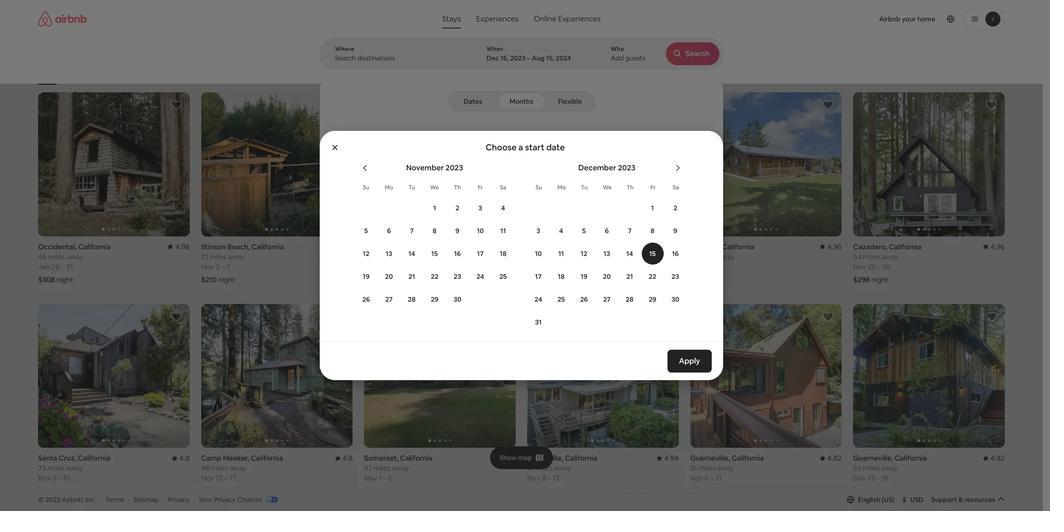 Task type: vqa. For each thing, say whether or not it's contained in the screenshot.


Task type: describe. For each thing, give the bounding box(es) containing it.
california inside cazadero, california 54 miles away nov 25 – 30 $298 night
[[889, 242, 922, 251]]

december 2023
[[578, 163, 636, 173]]

2 tu from the left
[[581, 184, 588, 191]]

15 for second 15 "button" from the right
[[431, 249, 438, 258]]

away inside garden valley, california 97 miles away
[[392, 252, 409, 261]]

jan
[[38, 262, 50, 271]]

cazadero, california 54 miles away nov 25 – 30 $298 night
[[853, 242, 922, 284]]

20 for first 20 "button" from right
[[603, 272, 611, 281]]

group for acampo, california 55 miles away
[[690, 92, 842, 236]]

4.96 out of 5 average rating image for cazadero, california 54 miles away nov 25 – 30 $298 night
[[983, 242, 1005, 251]]

santa cruz, california 73 miles away nov 5 – 10 $330 night
[[38, 454, 110, 496]]

add to wishlist: guerneville, california image
[[986, 311, 997, 323]]

7 for second 7 button from the right
[[410, 227, 414, 235]]

1 19 button from the left
[[355, 266, 378, 287]]

1 horizontal spatial 4 button
[[550, 220, 573, 242]]

2 horizontal spatial 21
[[626, 272, 633, 281]]

2 13 button from the left
[[596, 243, 618, 265]]

2 29 button from the left
[[641, 288, 664, 310]]

2 button for december 2023
[[664, 197, 687, 219]]

1 horizontal spatial 18 button
[[550, 266, 573, 287]]

30 for 2nd 30 button from left
[[672, 295, 679, 304]]

18 inside the guerneville, california 53 miles away nov 13 – 18 $230 night
[[882, 474, 889, 483]]

nov inside camp meeker, california 48 miles away nov 12 – 17 $125 night
[[201, 474, 214, 483]]

group for guerneville, california 53 miles away nov 13 – 18 $230 night
[[853, 304, 1005, 448]]

online experiences
[[534, 14, 601, 24]]

group for santa cruz, california 73 miles away nov 5 – 10 $330 night
[[38, 304, 190, 448]]

support & resources
[[931, 495, 996, 504]]

california inside occidental, california 46 miles away jan 26 – 31 $308 night
[[78, 242, 111, 251]]

6 inside the somerset, california 97 miles away nov 1 – 6 $226 night
[[388, 474, 393, 483]]

(us)
[[882, 495, 895, 504]]

night inside guerneville, california 51 miles away nov 6 – 11 $220 night
[[709, 487, 726, 496]]

1 13 button from the left
[[378, 243, 400, 265]]

november
[[406, 163, 444, 173]]

airbnb,
[[62, 495, 84, 504]]

31 inside button
[[535, 318, 542, 326]]

group for somerset, california 97 miles away nov 1 – 6 $226 night
[[364, 304, 667, 448]]

your privacy choices
[[199, 495, 262, 504]]

1 horizontal spatial 4
[[559, 227, 563, 235]]

away inside stinson beach, california 21 miles away nov 2 – 7 $210 night
[[228, 252, 245, 261]]

1 vertical spatial 3
[[537, 227, 540, 235]]

4.89
[[501, 242, 516, 251]]

choose a start date dialog
[[320, 131, 1040, 380]]

7 inside stinson beach, california 21 miles away nov 2 – 7 $210 night
[[226, 262, 230, 271]]

amazing pools
[[630, 70, 670, 78]]

2 button for november 2023
[[446, 197, 469, 219]]

$220
[[690, 487, 707, 496]]

0 vertical spatial 17 button
[[469, 243, 492, 265]]

55
[[690, 252, 698, 261]]

california inside the somerset, california 97 miles away nov 1 – 6 $226 night
[[400, 454, 433, 463]]

cobb,
[[527, 242, 548, 251]]

group for forestville, california 51 miles away nov 8 – 13 $485 night
[[527, 304, 679, 448]]

19 for first 19 button from right
[[581, 272, 588, 281]]

lakefront
[[411, 70, 437, 78]]

2 22 button from the left
[[641, 266, 664, 287]]

miles inside the cobb, california 62 miles away
[[537, 252, 554, 261]]

nov inside the somerset, california 97 miles away nov 1 – 6 $226 night
[[364, 474, 377, 483]]

terms · sitemap · privacy ·
[[105, 495, 195, 504]]

4.96 for acampo, california 55 miles away
[[828, 242, 842, 251]]

27 for first 27 button from right
[[603, 295, 611, 304]]

14 for first 14 button from the right
[[626, 249, 633, 258]]

usd
[[910, 495, 924, 504]]

26 inside occidental, california 46 miles away jan 26 – 31 $308 night
[[51, 262, 60, 271]]

$125
[[201, 487, 216, 496]]

1 16 button from the left
[[446, 243, 469, 265]]

0 vertical spatial 3
[[479, 204, 482, 212]]

1 horizontal spatial 21
[[409, 272, 415, 281]]

$226
[[364, 487, 381, 496]]

sitemap link
[[133, 495, 159, 504]]

show
[[500, 453, 517, 462]]

24 for 24 button to the left
[[477, 272, 484, 281]]

– for cazadero, california 54 miles away nov 25 – 30 $298 night
[[877, 262, 881, 271]]

experiences button
[[469, 10, 526, 29]]

acampo, california 55 miles away
[[690, 242, 754, 261]]

nov inside the guerneville, california 53 miles away nov 13 – 18 $230 night
[[853, 474, 866, 483]]

california inside guerneville, california 51 miles away nov 6 – 11 $220 night
[[732, 454, 764, 463]]

$265 night
[[364, 275, 399, 284]]

none search field containing 8
[[319, 0, 724, 335]]

show map button
[[490, 446, 553, 469]]

night right $160
[[545, 275, 562, 284]]

$330
[[38, 487, 55, 496]]

tab list inside stays 'tab panel'
[[449, 91, 594, 112]]

4.92 out of 5 average rating image
[[983, 454, 1005, 463]]

acampo,
[[690, 242, 721, 251]]

night inside the guerneville, california 53 miles away nov 13 – 18 $230 night
[[872, 487, 889, 496]]

0 horizontal spatial 4 button
[[492, 197, 515, 219]]

2 sa from the left
[[673, 184, 679, 191]]

stays button
[[435, 10, 469, 29]]

2 30 button from the left
[[664, 288, 687, 310]]

miles inside the somerset, california 97 miles away nov 1 – 6 $226 night
[[374, 464, 391, 473]]

guerneville, california 53 miles away nov 13 – 18 $230 night
[[853, 454, 927, 496]]

$265
[[364, 275, 381, 284]]

1 21 button from the left
[[400, 266, 423, 287]]

night inside santa cruz, california 73 miles away nov 5 – 10 $330 night
[[56, 487, 73, 496]]

group for cobb, california 62 miles away
[[527, 92, 679, 236]]

25 inside cazadero, california 54 miles away nov 25 – 30 $298 night
[[868, 262, 876, 271]]

away inside forestville, california 51 miles away nov 8 – 13 $485 night
[[554, 464, 571, 473]]

miles inside santa cruz, california 73 miles away nov 5 – 10 $330 night
[[48, 464, 65, 473]]

51 for forestville, california
[[527, 464, 534, 473]]

62
[[527, 252, 535, 261]]

14 for second 14 button from the right
[[408, 249, 415, 258]]

2 12 button from the left
[[573, 243, 596, 265]]

night inside occidental, california 46 miles away jan 26 – 31 $308 night
[[56, 275, 73, 284]]

©
[[38, 495, 44, 504]]

2 23 button from the left
[[664, 266, 687, 287]]

1 horizontal spatial 25 button
[[550, 288, 573, 310]]

12 for 2nd 12 button from right
[[363, 249, 370, 258]]

start
[[525, 142, 545, 153]]

grid
[[604, 70, 614, 78]]

flexible button
[[547, 93, 594, 110]]

valley,
[[391, 242, 412, 251]]

night inside camp meeker, california 48 miles away nov 12 – 17 $125 night
[[218, 487, 235, 496]]

2 23 from the left
[[672, 272, 679, 281]]

map
[[518, 453, 532, 462]]

$ usd
[[903, 495, 924, 504]]

your
[[199, 495, 212, 504]]

november 2023
[[406, 163, 463, 173]]

48
[[201, 464, 209, 473]]

beach,
[[228, 242, 250, 251]]

54
[[853, 252, 862, 261]]

1 29 button from the left
[[423, 288, 446, 310]]

sitemap
[[133, 495, 159, 504]]

15 for second 15 "button"
[[649, 249, 656, 258]]

11 inside guerneville, california 51 miles away nov 6 – 11 $220 night
[[716, 474, 722, 483]]

2 5 button from the left
[[573, 220, 596, 242]]

2 for november 2023
[[456, 204, 459, 212]]

california inside forestville, california 51 miles away nov 8 – 13 $485 night
[[565, 454, 597, 463]]

&
[[959, 495, 963, 504]]

choose
[[486, 142, 517, 153]]

apply
[[679, 356, 700, 366]]

4.94
[[665, 454, 679, 463]]

– for somerset, california 97 miles away nov 1 – 6 $226 night
[[383, 474, 387, 483]]

24 for bottom 24 button
[[535, 295, 542, 304]]

0 horizontal spatial 18 button
[[492, 243, 515, 265]]

10 inside santa cruz, california 73 miles away nov 5 – 10 $330 night
[[63, 474, 71, 483]]

2 6 button from the left
[[596, 220, 618, 242]]

© 2023 airbnb, inc. ·
[[38, 495, 102, 504]]

$485
[[527, 487, 544, 496]]

night inside stinson beach, california 21 miles away nov 2 – 7 $210 night
[[218, 275, 235, 284]]

1 5 button from the left
[[355, 220, 378, 242]]

your
[[518, 130, 536, 141]]

beachfront
[[319, 70, 349, 78]]

night down acampo, california 55 miles away
[[708, 275, 725, 284]]

1 vertical spatial 17
[[535, 272, 542, 281]]

away inside the cobb, california 62 miles away
[[556, 252, 572, 261]]

11 for left 11 'button'
[[500, 227, 506, 235]]

cazadero,
[[853, 242, 888, 251]]

what can we help you find? tab list
[[435, 10, 526, 29]]

the-
[[592, 70, 604, 78]]

1 9 from the left
[[456, 227, 460, 235]]

group for camp meeker, california 48 miles away nov 12 – 17 $125 night
[[201, 304, 353, 448]]

0 vertical spatial 4
[[501, 204, 505, 212]]

1 9 button from the left
[[446, 220, 469, 242]]

terms link
[[105, 495, 124, 504]]

tiny
[[494, 70, 505, 78]]

stinson
[[201, 242, 226, 251]]

0 horizontal spatial 24 button
[[469, 266, 492, 287]]

choose a start date
[[486, 142, 565, 153]]

somerset,
[[364, 454, 399, 463]]

cobb, california 62 miles away
[[527, 242, 581, 261]]

0 vertical spatial 17
[[477, 249, 484, 258]]

1 fr from the left
[[478, 184, 483, 191]]

22 for 1st 22 'button' from the right
[[649, 272, 656, 281]]

forestville, california 51 miles away nov 8 – 13 $485 night
[[527, 454, 597, 496]]

1 inside the somerset, california 97 miles away nov 1 – 6 $226 night
[[379, 474, 382, 483]]

months
[[510, 97, 533, 106]]

1 we from the left
[[430, 184, 439, 191]]

2 horizontal spatial 26
[[580, 295, 588, 304]]

night right $265
[[382, 275, 399, 284]]

cruz,
[[59, 454, 76, 463]]

english
[[858, 495, 880, 504]]

english (us)
[[858, 495, 895, 504]]

your privacy choices link
[[199, 495, 278, 504]]

1 · from the left
[[100, 495, 102, 504]]

terms
[[105, 495, 124, 504]]

group for guerneville, california 51 miles away nov 6 – 11 $220 night
[[690, 304, 842, 448]]

2 15 button from the left
[[641, 243, 664, 265]]

amazing
[[630, 70, 654, 78]]

trending
[[686, 70, 710, 78]]

73
[[38, 464, 46, 473]]

date
[[546, 142, 565, 153]]

29 for 2nd the 29 button from left
[[649, 295, 657, 304]]

1 30 button from the left
[[446, 288, 469, 310]]

online
[[534, 14, 557, 24]]

1 horizontal spatial 17 button
[[527, 266, 550, 287]]

0 vertical spatial 25 button
[[492, 266, 515, 287]]

1 horizontal spatial 3 button
[[527, 220, 550, 242]]

away inside occidental, california 46 miles away jan 26 – 31 $308 night
[[66, 252, 83, 261]]

13 inside forestville, california 51 miles away nov 8 – 13 $485 night
[[553, 474, 560, 483]]

– inside stinson beach, california 21 miles away nov 2 – 7 $210 night
[[221, 262, 225, 271]]

4.9 out of 5 average rating image
[[498, 454, 516, 463]]

2 27 button from the left
[[596, 288, 618, 310]]

away inside cazadero, california 54 miles away nov 25 – 30 $298 night
[[882, 252, 899, 261]]

1 tu from the left
[[409, 184, 415, 191]]

group for occidental, california 46 miles away jan 26 – 31 $308 night
[[38, 92, 190, 236]]

1 22 button from the left
[[423, 266, 446, 287]]

night inside cazadero, california 54 miles away nov 25 – 30 $298 night
[[872, 275, 889, 284]]

garden valley, california 97 miles away
[[364, 242, 446, 261]]

2 26 button from the left
[[573, 288, 596, 310]]

dates
[[464, 97, 482, 106]]

4.96 out of 5 average rating image for acampo, california 55 miles away
[[820, 242, 842, 251]]

miles inside cazadero, california 54 miles away nov 25 – 30 $298 night
[[863, 252, 880, 261]]

6 inside guerneville, california 51 miles away nov 6 – 11 $220 night
[[705, 474, 709, 483]]

29 for 2nd the 29 button from the right
[[431, 295, 439, 304]]

2 7 button from the left
[[618, 220, 641, 242]]

california inside garden valley, california 97 miles away
[[414, 242, 446, 251]]

1 sa from the left
[[500, 184, 506, 191]]

– for guerneville, california 51 miles away nov 6 – 11 $220 night
[[711, 474, 714, 483]]

nov inside forestville, california 51 miles away nov 8 – 13 $485 night
[[527, 474, 540, 483]]

guerneville, california 51 miles away nov 6 – 11 $220 night
[[690, 454, 764, 496]]

show map
[[500, 453, 532, 462]]

46
[[38, 252, 46, 261]]

$160 night
[[527, 275, 562, 284]]

1 20 button from the left
[[378, 266, 400, 287]]

occidental,
[[38, 242, 77, 251]]

english (us) button
[[847, 495, 895, 504]]

1 15 button from the left
[[423, 243, 446, 265]]



Task type: locate. For each thing, give the bounding box(es) containing it.
51 up "$220"
[[690, 464, 697, 473]]

0 horizontal spatial 8 button
[[423, 220, 446, 242]]

1 26 button from the left
[[355, 288, 378, 310]]

27 for 1st 27 button from left
[[385, 295, 393, 304]]

privacy right your
[[214, 495, 236, 504]]

25 for top 25 button
[[499, 272, 507, 281]]

4.82
[[828, 454, 842, 463]]

miles inside forestville, california 51 miles away nov 8 – 13 $485 night
[[536, 464, 553, 473]]

nov
[[201, 262, 214, 271], [853, 262, 866, 271], [38, 474, 51, 483], [527, 474, 540, 483], [201, 474, 214, 483], [364, 474, 377, 483], [690, 474, 703, 483], [853, 474, 866, 483]]

4.88 out of 5 average rating image
[[657, 242, 679, 251]]

1 mo from the left
[[385, 184, 393, 191]]

4 button up 4.89
[[492, 197, 515, 219]]

miles inside occidental, california 46 miles away jan 26 – 31 $308 night
[[48, 252, 65, 261]]

20 button
[[378, 266, 400, 287], [596, 266, 618, 287]]

1 horizontal spatial 19 button
[[573, 266, 596, 287]]

camp
[[201, 454, 221, 463]]

1 horizontal spatial 4.96 out of 5 average rating image
[[983, 242, 1005, 251]]

16 for 1st the 16 button from right
[[672, 249, 679, 258]]

2023 right ©
[[45, 495, 61, 504]]

17
[[477, 249, 484, 258], [535, 272, 542, 281], [229, 474, 236, 483]]

1 guerneville, from the left
[[690, 454, 730, 463]]

97 inside the somerset, california 97 miles away nov 1 – 6 $226 night
[[364, 464, 372, 473]]

add to wishlist: occidental, california image
[[171, 99, 182, 111]]

2 9 button from the left
[[664, 220, 687, 242]]

24 button
[[469, 266, 492, 287], [527, 288, 550, 310]]

mo
[[385, 184, 393, 191], [558, 184, 566, 191]]

4 · from the left
[[193, 495, 195, 504]]

away inside camp meeker, california 48 miles away nov 12 – 17 $125 night
[[230, 464, 246, 473]]

13 inside the guerneville, california 53 miles away nov 13 – 18 $230 night
[[868, 474, 875, 483]]

miles up "$220"
[[699, 464, 716, 473]]

nov down 73
[[38, 474, 51, 483]]

add to wishlist: guerneville, california image
[[823, 311, 834, 323]]

0 horizontal spatial 16
[[454, 249, 461, 258]]

– for forestville, california 51 miles away nov 8 – 13 $485 night
[[548, 474, 551, 483]]

night inside forestville, california 51 miles away nov 8 – 13 $485 night
[[545, 487, 562, 496]]

· right terms at bottom
[[128, 495, 130, 504]]

0 horizontal spatial 31
[[66, 262, 73, 271]]

1 button for december 2023
[[641, 197, 664, 219]]

1 horizontal spatial 27 button
[[596, 288, 618, 310]]

0 vertical spatial 3 button
[[469, 197, 492, 219]]

2 14 button from the left
[[618, 243, 641, 265]]

14
[[408, 249, 415, 258], [626, 249, 633, 258]]

away inside santa cruz, california 73 miles away nov 5 – 10 $330 night
[[66, 464, 83, 473]]

tiny homes
[[494, 70, 525, 78]]

2 51 from the left
[[690, 464, 697, 473]]

2 fr from the left
[[651, 184, 656, 191]]

1 51 from the left
[[527, 464, 534, 473]]

trip?
[[538, 130, 557, 141]]

0 horizontal spatial 2
[[216, 262, 220, 271]]

nov up $210
[[201, 262, 214, 271]]

miles down occidental,
[[48, 252, 65, 261]]

17 left 4.89
[[477, 249, 484, 258]]

0 horizontal spatial 7 button
[[400, 220, 423, 242]]

1 23 from the left
[[454, 272, 461, 281]]

miles right 53
[[863, 464, 880, 473]]

2 mo from the left
[[558, 184, 566, 191]]

1 horizontal spatial th
[[627, 184, 634, 191]]

1 horizontal spatial 21 button
[[618, 266, 641, 287]]

4.8 left camp
[[180, 454, 190, 463]]

29 button
[[423, 288, 446, 310], [641, 288, 664, 310]]

0 horizontal spatial 17
[[229, 474, 236, 483]]

2 inside stinson beach, california 21 miles away nov 2 – 7 $210 night
[[216, 262, 220, 271]]

stays
[[442, 14, 461, 24]]

1 15 from the left
[[431, 249, 438, 258]]

– inside camp meeker, california 48 miles away nov 12 – 17 $125 night
[[224, 474, 228, 483]]

0 vertical spatial 25
[[868, 262, 876, 271]]

privacy
[[168, 495, 190, 504], [214, 495, 236, 504]]

add to wishlist: garden valley, california image
[[497, 99, 508, 111]]

2 2 button from the left
[[664, 197, 687, 219]]

0 horizontal spatial fr
[[478, 184, 483, 191]]

– inside santa cruz, california 73 miles away nov 5 – 10 $330 night
[[58, 474, 62, 483]]

nov up $226
[[364, 474, 377, 483]]

add to wishlist: cazadero, california image
[[986, 99, 997, 111]]

17 button down 62 on the right
[[527, 266, 550, 287]]

guerneville, for 53
[[853, 454, 893, 463]]

night right $485
[[545, 487, 562, 496]]

2 4.96 from the left
[[991, 242, 1005, 251]]

guerneville, inside the guerneville, california 53 miles away nov 13 – 18 $230 night
[[853, 454, 893, 463]]

27 button
[[378, 288, 400, 310], [596, 288, 618, 310]]

1 8 button from the left
[[423, 220, 446, 242]]

1 horizontal spatial 9
[[674, 227, 677, 235]]

4 up the cobb, california 62 miles away
[[559, 227, 563, 235]]

25 up $298 at the bottom right
[[868, 262, 876, 271]]

garden
[[364, 242, 389, 251]]

miles down santa at left bottom
[[48, 464, 65, 473]]

18 button down the cobb, california 62 miles away
[[550, 266, 573, 287]]

2 22 from the left
[[649, 272, 656, 281]]

0 horizontal spatial 13 button
[[378, 243, 400, 265]]

dates button
[[449, 93, 497, 110]]

nov down 48
[[201, 474, 214, 483]]

miles inside garden valley, california 97 miles away
[[374, 252, 391, 261]]

9
[[456, 227, 460, 235], [674, 227, 677, 235]]

2 14 from the left
[[626, 249, 633, 258]]

2 28 from the left
[[626, 295, 634, 304]]

4.96 for cazadero, california 54 miles away nov 25 – 30 $298 night
[[991, 242, 1005, 251]]

2 horizontal spatial 5
[[582, 227, 586, 235]]

15
[[431, 249, 438, 258], [649, 249, 656, 258]]

14 right garden
[[408, 249, 415, 258]]

where
[[335, 45, 354, 53]]

california inside the guerneville, california 53 miles away nov 13 – 18 $230 night
[[895, 454, 927, 463]]

california inside camp meeker, california 48 miles away nov 12 – 17 $125 night
[[251, 454, 283, 463]]

1 horizontal spatial 26
[[362, 295, 370, 304]]

miles down cazadero, at the top right of page
[[863, 252, 880, 261]]

·
[[100, 495, 102, 504], [128, 495, 130, 504], [162, 495, 164, 504], [193, 495, 195, 504]]

2 20 from the left
[[603, 272, 611, 281]]

12 button right 'cobb,'
[[573, 243, 596, 265]]

1 horizontal spatial 28 button
[[618, 288, 641, 310]]

2023
[[446, 163, 463, 173], [618, 163, 636, 173], [45, 495, 61, 504]]

5 button up garden
[[355, 220, 378, 242]]

group for cazadero, california 54 miles away nov 25 – 30 $298 night
[[853, 92, 1050, 236]]

10 for the rightmost 10 button
[[535, 249, 542, 258]]

– for occidental, california 46 miles away jan 26 – 31 $308 night
[[61, 262, 65, 271]]

0 horizontal spatial 9 button
[[446, 220, 469, 242]]

california inside acampo, california 55 miles away
[[722, 242, 754, 251]]

22 button
[[423, 266, 446, 287], [641, 266, 664, 287]]

0 horizontal spatial 10 button
[[469, 220, 492, 242]]

when's your trip?
[[486, 130, 557, 141]]

8 button up garden valley, california 97 miles away
[[423, 220, 446, 242]]

22
[[431, 272, 438, 281], [649, 272, 656, 281]]

1 vertical spatial 25
[[499, 272, 507, 281]]

0 horizontal spatial 22 button
[[423, 266, 446, 287]]

1 vertical spatial 10 button
[[527, 243, 550, 265]]

6
[[387, 227, 391, 235], [605, 227, 609, 235], [388, 474, 393, 483], [705, 474, 709, 483]]

31 button
[[527, 311, 550, 333]]

2023 for ©
[[45, 495, 61, 504]]

1 horizontal spatial 4.96
[[991, 242, 1005, 251]]

miles inside stinson beach, california 21 miles away nov 2 – 7 $210 night
[[210, 252, 227, 261]]

– inside forestville, california 51 miles away nov 8 – 13 $485 night
[[548, 474, 551, 483]]

1 horizontal spatial 13 button
[[596, 243, 618, 265]]

guerneville, up 53
[[853, 454, 893, 463]]

4.8 out of 5 average rating image
[[335, 454, 353, 463]]

23 button
[[446, 266, 469, 287], [664, 266, 687, 287]]

away inside acampo, california 55 miles away
[[718, 252, 735, 261]]

0 horizontal spatial 14
[[408, 249, 415, 258]]

$210
[[201, 275, 217, 284]]

we down december 2023
[[603, 184, 612, 191]]

2 21 button from the left
[[618, 266, 641, 287]]

night right '$330'
[[56, 487, 73, 496]]

nov inside cazadero, california 54 miles away nov 25 – 30 $298 night
[[853, 262, 866, 271]]

5 for 1st 5 button from left
[[364, 227, 368, 235]]

a
[[519, 142, 523, 153]]

camp meeker, california 48 miles away nov 12 – 17 $125 night
[[201, 454, 283, 496]]

– for guerneville, california 53 miles away nov 13 – 18 $230 night
[[876, 474, 880, 483]]

0 horizontal spatial 26
[[51, 262, 60, 271]]

away inside the somerset, california 97 miles away nov 1 – 6 $226 night
[[392, 464, 409, 473]]

17 inside camp meeker, california 48 miles away nov 12 – 17 $125 night
[[229, 474, 236, 483]]

30 for second 30 button from right
[[454, 295, 461, 304]]

california inside the cobb, california 62 miles away
[[549, 242, 581, 251]]

1 horizontal spatial 14 button
[[618, 243, 641, 265]]

1 23 button from the left
[[446, 266, 469, 287]]

1 horizontal spatial 16 button
[[664, 243, 687, 265]]

2 button down november 2023
[[446, 197, 469, 219]]

0 vertical spatial 24
[[477, 272, 484, 281]]

1 horizontal spatial 10
[[477, 227, 484, 235]]

2 19 from the left
[[581, 272, 588, 281]]

15 button right valley,
[[423, 243, 446, 265]]

nov inside santa cruz, california 73 miles away nov 5 – 10 $330 night
[[38, 474, 51, 483]]

tab list containing dates
[[449, 91, 594, 112]]

2 privacy from the left
[[214, 495, 236, 504]]

1 16 from the left
[[454, 249, 461, 258]]

51 inside guerneville, california 51 miles away nov 6 – 11 $220 night
[[690, 464, 697, 473]]

2 20 button from the left
[[596, 266, 618, 287]]

2 19 button from the left
[[573, 266, 596, 287]]

12 button up $265
[[355, 243, 378, 265]]

december
[[578, 163, 616, 173]]

11 for bottommost 11 'button'
[[558, 249, 564, 258]]

19
[[363, 272, 370, 281], [581, 272, 588, 281]]

24
[[477, 272, 484, 281], [535, 295, 542, 304]]

97 down somerset,
[[364, 464, 372, 473]]

25 button down 4.89
[[492, 266, 515, 287]]

11 button right 'cobb,'
[[550, 243, 573, 265]]

1 6 button from the left
[[378, 220, 400, 242]]

meeker,
[[223, 454, 249, 463]]

0 horizontal spatial 3 button
[[469, 197, 492, 219]]

31 inside occidental, california 46 miles away jan 26 – 31 $308 night
[[66, 262, 73, 271]]

2 vertical spatial 25
[[558, 295, 565, 304]]

profile element
[[617, 0, 1005, 38]]

4.94 out of 5 average rating image
[[657, 454, 679, 463]]

months button
[[498, 93, 545, 110]]

2 guerneville, from the left
[[853, 454, 893, 463]]

2 15 from the left
[[649, 249, 656, 258]]

1 28 button from the left
[[400, 288, 423, 310]]

4.8 out of 5 average rating image
[[172, 454, 190, 463]]

None search field
[[319, 0, 724, 335]]

0 horizontal spatial experiences
[[476, 14, 519, 24]]

1 button for november 2023
[[423, 197, 446, 219]]

12 up $125
[[216, 474, 223, 483]]

2 button
[[446, 197, 469, 219], [664, 197, 687, 219]]

0 vertical spatial 18
[[500, 249, 507, 258]]

0 horizontal spatial 20
[[385, 272, 393, 281]]

2 27 from the left
[[603, 295, 611, 304]]

12
[[363, 249, 370, 258], [581, 249, 587, 258], [216, 474, 223, 483]]

0 horizontal spatial tu
[[409, 184, 415, 191]]

21 inside stinson beach, california 21 miles away nov 2 – 7 $210 night
[[201, 252, 208, 261]]

guerneville, up "$220"
[[690, 454, 730, 463]]

1 12 button from the left
[[355, 243, 378, 265]]

1 vertical spatial 4 button
[[550, 220, 573, 242]]

away inside guerneville, california 51 miles away nov 6 – 11 $220 night
[[717, 464, 734, 473]]

2 97 from the top
[[364, 464, 372, 473]]

8 inside stays 'tab panel'
[[508, 186, 535, 246]]

4.98
[[175, 242, 190, 251]]

nov inside stinson beach, california 21 miles away nov 2 – 7 $210 night
[[201, 262, 214, 271]]

12 for first 12 button from the right
[[581, 249, 587, 258]]

0 horizontal spatial sa
[[500, 184, 506, 191]]

2 horizontal spatial 2023
[[618, 163, 636, 173]]

miles inside camp meeker, california 48 miles away nov 12 – 17 $125 night
[[211, 464, 228, 473]]

1 horizontal spatial 20
[[603, 272, 611, 281]]

1 button down november 2023
[[423, 197, 446, 219]]

flexible
[[558, 97, 582, 106]]

19 button down garden
[[355, 266, 378, 287]]

18 left 62 on the right
[[500, 249, 507, 258]]

1 horizontal spatial guerneville,
[[853, 454, 893, 463]]

1 20 from the left
[[385, 272, 393, 281]]

miles down somerset,
[[374, 464, 391, 473]]

santa
[[38, 454, 57, 463]]

20 for 2nd 20 "button" from right
[[385, 272, 393, 281]]

1 horizontal spatial 16
[[672, 249, 679, 258]]

1 horizontal spatial 11 button
[[550, 243, 573, 265]]

2023 for december
[[618, 163, 636, 173]]

1 horizontal spatial we
[[603, 184, 612, 191]]

$160
[[527, 275, 543, 284]]

15 left 4.88 out of 5 average rating icon on the top of the page
[[649, 249, 656, 258]]

2 28 button from the left
[[618, 288, 641, 310]]

18 for the 18 button to the left
[[500, 249, 507, 258]]

2023 right november
[[446, 163, 463, 173]]

5 for 2nd 5 button
[[582, 227, 586, 235]]

1 horizontal spatial 30
[[672, 295, 679, 304]]

1 4.8 from the left
[[180, 454, 190, 463]]

· left privacy link
[[162, 495, 164, 504]]

2 button up 4.88 out of 5 average rating icon on the top of the page
[[664, 197, 687, 219]]

1 horizontal spatial 7 button
[[618, 220, 641, 242]]

4.98 out of 5 average rating image
[[168, 242, 190, 251]]

2 horizontal spatial 25
[[868, 262, 876, 271]]

30
[[883, 262, 891, 271], [454, 295, 461, 304], [672, 295, 679, 304]]

1 for december 2023
[[651, 204, 654, 212]]

19 button down the cobb, california 62 miles away
[[573, 266, 596, 287]]

5 button up the cobb, california 62 miles away
[[573, 220, 596, 242]]

19 down the cobb, california 62 miles away
[[581, 272, 588, 281]]

1 horizontal spatial experiences
[[558, 14, 601, 24]]

2 horizontal spatial 18
[[882, 474, 889, 483]]

1 vertical spatial 18
[[558, 272, 565, 281]]

25 down $160 night
[[558, 295, 565, 304]]

somerset, california 97 miles away nov 1 – 6 $226 night
[[364, 454, 433, 496]]

28 for second 28 button
[[626, 295, 634, 304]]

8 inside forestville, california 51 miles away nov 8 – 13 $485 night
[[542, 474, 546, 483]]

9 button
[[446, 220, 469, 242], [664, 220, 687, 242]]

1 14 from the left
[[408, 249, 415, 258]]

nov down 53
[[853, 474, 866, 483]]

– inside occidental, california 46 miles away jan 26 – 31 $308 night
[[61, 262, 65, 271]]

miles inside guerneville, california 51 miles away nov 6 – 11 $220 night
[[699, 464, 716, 473]]

4.8 for camp meeker, california 48 miles away nov 12 – 17 $125 night
[[343, 454, 353, 463]]

1 horizontal spatial 29 button
[[641, 288, 664, 310]]

1 horizontal spatial 20 button
[[596, 266, 618, 287]]

17 down 62 on the right
[[535, 272, 542, 281]]

stays tab panel
[[319, 38, 724, 335]]

1 vertical spatial 24
[[535, 295, 542, 304]]

22 for second 22 'button' from the right
[[431, 272, 438, 281]]

0 horizontal spatial 2 button
[[446, 197, 469, 219]]

0 horizontal spatial 1
[[379, 474, 382, 483]]

4.8 for santa cruz, california 73 miles away nov 5 – 10 $330 night
[[180, 454, 190, 463]]

0 horizontal spatial 21 button
[[400, 266, 423, 287]]

2023 for november
[[446, 163, 463, 173]]

19 for 2nd 19 button from the right
[[363, 272, 370, 281]]

2 9 from the left
[[674, 227, 677, 235]]

· left your
[[193, 495, 195, 504]]

0 horizontal spatial 29 button
[[423, 288, 446, 310]]

nov down 54
[[853, 262, 866, 271]]

group
[[38, 48, 842, 85], [38, 92, 190, 236], [201, 92, 353, 236], [364, 92, 667, 236], [527, 92, 679, 236], [690, 92, 842, 236], [853, 92, 1050, 236], [38, 304, 190, 448], [201, 304, 353, 448], [364, 304, 667, 448], [527, 304, 679, 448], [690, 304, 842, 448], [853, 304, 1005, 448]]

0 horizontal spatial 23 button
[[446, 266, 469, 287]]

30 inside cazadero, california 54 miles away nov 25 – 30 $298 night
[[883, 262, 891, 271]]

2 horizontal spatial 10
[[535, 249, 542, 258]]

nov up "$220"
[[690, 474, 703, 483]]

support
[[931, 495, 957, 504]]

1 7 button from the left
[[400, 220, 423, 242]]

night right $298 at the bottom right
[[872, 275, 889, 284]]

8 button
[[423, 220, 446, 242], [641, 220, 664, 242]]

4.82 out of 5 average rating image
[[820, 454, 842, 463]]

15 button
[[423, 243, 446, 265], [641, 243, 664, 265]]

22 button down 4.88 out of 5 average rating icon on the top of the page
[[641, 266, 664, 287]]

0 horizontal spatial 11 button
[[492, 220, 515, 242]]

nov up $485
[[527, 474, 540, 483]]

2 29 from the left
[[649, 295, 657, 304]]

1 22 from the left
[[431, 272, 438, 281]]

$
[[903, 495, 906, 504]]

18 button
[[492, 243, 515, 265], [550, 266, 573, 287]]

we down november 2023
[[430, 184, 439, 191]]

away inside the guerneville, california 53 miles away nov 13 – 18 $230 night
[[881, 464, 898, 473]]

1 19 from the left
[[363, 272, 370, 281]]

14 button
[[400, 243, 423, 265], [618, 243, 641, 265]]

tu down november
[[409, 184, 415, 191]]

1 4.96 from the left
[[828, 242, 842, 251]]

1 28 from the left
[[408, 295, 416, 304]]

nov inside guerneville, california 51 miles away nov 6 – 11 $220 night
[[690, 474, 703, 483]]

2 4.8 from the left
[[343, 454, 353, 463]]

apply button
[[668, 350, 712, 373]]

25 for rightmost 25 button
[[558, 295, 565, 304]]

23
[[454, 272, 461, 281], [672, 272, 679, 281]]

14 button left 4.88 out of 5 average rating icon on the top of the page
[[618, 243, 641, 265]]

online experiences link
[[526, 10, 608, 29]]

2 horizontal spatial 12
[[581, 249, 587, 258]]

1 2 button from the left
[[446, 197, 469, 219]]

18 up (us)
[[882, 474, 889, 483]]

1 su from the left
[[363, 184, 369, 191]]

2 1 button from the left
[[641, 197, 664, 219]]

– inside guerneville, california 51 miles away nov 6 – 11 $220 night
[[711, 474, 714, 483]]

experiences inside button
[[476, 14, 519, 24]]

53
[[853, 464, 861, 473]]

2 16 from the left
[[672, 249, 679, 258]]

privacy left your
[[168, 495, 190, 504]]

1 14 button from the left
[[400, 243, 423, 265]]

1 horizontal spatial 19
[[581, 272, 588, 281]]

97 down garden
[[364, 252, 372, 261]]

12 up $265
[[363, 249, 370, 258]]

experiences right online
[[558, 14, 601, 24]]

add to wishlist: santa cruz, california image
[[171, 311, 182, 323]]

14 left 4.88 out of 5 average rating icon on the top of the page
[[626, 249, 633, 258]]

4 button up the cobb, california 62 miles away
[[550, 220, 573, 242]]

1 th from the left
[[454, 184, 461, 191]]

16 for 1st the 16 button from the left
[[454, 249, 461, 258]]

0 horizontal spatial 25 button
[[492, 266, 515, 287]]

11 button up 4.89
[[492, 220, 515, 242]]

25 button down $160 night
[[550, 288, 573, 310]]

2 · from the left
[[128, 495, 130, 504]]

0 horizontal spatial 30
[[454, 295, 461, 304]]

18 button left 62 on the right
[[492, 243, 515, 265]]

– inside the somerset, california 97 miles away nov 1 – 6 $226 night
[[383, 474, 387, 483]]

th down november 2023
[[454, 184, 461, 191]]

off-
[[582, 70, 592, 78]]

13
[[386, 249, 392, 258], [604, 249, 610, 258], [553, 474, 560, 483], [868, 474, 875, 483]]

10
[[477, 227, 484, 235], [535, 249, 542, 258], [63, 474, 71, 483]]

1 29 from the left
[[431, 295, 439, 304]]

night right $226
[[382, 487, 399, 496]]

away
[[66, 252, 83, 261], [556, 252, 572, 261], [228, 252, 245, 261], [392, 252, 409, 261], [718, 252, 735, 261], [882, 252, 899, 261], [66, 464, 83, 473], [554, 464, 571, 473], [230, 464, 246, 473], [392, 464, 409, 473], [717, 464, 734, 473], [881, 464, 898, 473]]

1 horizontal spatial 27
[[603, 295, 611, 304]]

2 su from the left
[[536, 184, 542, 191]]

occidental, california 46 miles away jan 26 – 31 $308 night
[[38, 242, 111, 284]]

1 for november 2023
[[433, 204, 436, 212]]

2 up $210
[[216, 262, 220, 271]]

2 for december 2023
[[674, 204, 677, 212]]

Where field
[[335, 54, 459, 62]]

14 button right garden
[[400, 243, 423, 265]]

1 horizontal spatial 10 button
[[527, 243, 550, 265]]

forestville,
[[527, 454, 564, 463]]

miles down camp
[[211, 464, 228, 473]]

51 inside forestville, california 51 miles away nov 8 – 13 $485 night
[[527, 464, 534, 473]]

night right "$220"
[[709, 487, 726, 496]]

1 horizontal spatial 24
[[535, 295, 542, 304]]

1 vertical spatial 3 button
[[527, 220, 550, 242]]

27
[[385, 295, 393, 304], [603, 295, 611, 304]]

4.96 out of 5 average rating image
[[820, 242, 842, 251], [983, 242, 1005, 251]]

1 horizontal spatial 23
[[672, 272, 679, 281]]

– inside cazadero, california 54 miles away nov 25 – 30 $298 night
[[877, 262, 881, 271]]

1 horizontal spatial 15 button
[[641, 243, 664, 265]]

add to wishlist: acampo, california image
[[823, 99, 834, 111]]

miles inside acampo, california 55 miles away
[[700, 252, 717, 261]]

miles down acampo,
[[700, 252, 717, 261]]

miles down stinson at the top of the page
[[210, 252, 227, 261]]

0 horizontal spatial privacy
[[168, 495, 190, 504]]

– inside the guerneville, california 53 miles away nov 13 – 18 $230 night
[[876, 474, 880, 483]]

3 · from the left
[[162, 495, 164, 504]]

2 th from the left
[[627, 184, 634, 191]]

0 horizontal spatial 10
[[63, 474, 71, 483]]

0 horizontal spatial su
[[363, 184, 369, 191]]

4 up 4.89
[[501, 204, 505, 212]]

18 down the cobb, california 62 miles away
[[558, 272, 565, 281]]

1 vertical spatial 25 button
[[550, 288, 573, 310]]

1 horizontal spatial 18
[[558, 272, 565, 281]]

· right inc.
[[100, 495, 102, 504]]

1 experiences from the left
[[476, 14, 519, 24]]

1 horizontal spatial 7
[[410, 227, 414, 235]]

1 horizontal spatial 30 button
[[664, 288, 687, 310]]

28 for second 28 button from right
[[408, 295, 416, 304]]

2 horizontal spatial 2
[[674, 204, 677, 212]]

0 horizontal spatial 27 button
[[378, 288, 400, 310]]

10 for 10 button to the top
[[477, 227, 484, 235]]

$308
[[38, 275, 55, 284]]

inc.
[[86, 495, 96, 504]]

17 down meeker,
[[229, 474, 236, 483]]

2 4.96 out of 5 average rating image from the left
[[983, 242, 1005, 251]]

homes
[[506, 70, 525, 78]]

2 down november 2023
[[456, 204, 459, 212]]

guerneville, for 51
[[690, 454, 730, 463]]

night inside the somerset, california 97 miles away nov 1 – 6 $226 night
[[382, 487, 399, 496]]

1 97 from the top
[[364, 252, 372, 261]]

7 for second 7 button from the left
[[628, 227, 632, 235]]

5 inside santa cruz, california 73 miles away nov 5 – 10 $330 night
[[53, 474, 57, 483]]

th down december 2023
[[627, 184, 634, 191]]

2 up 4.88 out of 5 average rating icon on the top of the page
[[674, 204, 677, 212]]

1 horizontal spatial 28
[[626, 295, 634, 304]]

31 down occidental,
[[66, 262, 73, 271]]

4.8 left somerset,
[[343, 454, 353, 463]]

guerneville, inside guerneville, california 51 miles away nov 6 – 11 $220 night
[[690, 454, 730, 463]]

25 down 4.89
[[499, 272, 507, 281]]

1 vertical spatial 24 button
[[527, 288, 550, 310]]

calendar application
[[344, 153, 1040, 342]]

$230
[[853, 487, 870, 496]]

1 horizontal spatial 23 button
[[664, 266, 687, 287]]

1 27 button from the left
[[378, 288, 400, 310]]

miles down 'cobb,'
[[537, 252, 554, 261]]

15 button left "55"
[[641, 243, 664, 265]]

resources
[[965, 495, 996, 504]]

12 right 'cobb,'
[[581, 249, 587, 258]]

night right $210
[[218, 275, 235, 284]]

2 we from the left
[[603, 184, 612, 191]]

california inside stinson beach, california 21 miles away nov 2 – 7 $210 night
[[252, 242, 284, 251]]

18 for the rightmost the 18 button
[[558, 272, 565, 281]]

1 horizontal spatial 4.8
[[343, 454, 353, 463]]

group containing off-the-grid
[[38, 48, 842, 85]]

4.96
[[828, 242, 842, 251], [991, 242, 1005, 251]]

0 horizontal spatial 12
[[216, 474, 223, 483]]

miles down garden
[[374, 252, 391, 261]]

1 horizontal spatial fr
[[651, 184, 656, 191]]

0 vertical spatial 11
[[500, 227, 506, 235]]

1 vertical spatial 11 button
[[550, 243, 573, 265]]

2023 right december
[[618, 163, 636, 173]]

51 for guerneville, california
[[690, 464, 697, 473]]

privacy link
[[168, 495, 190, 504]]

8 button up 4.88 out of 5 average rating icon on the top of the page
[[641, 220, 664, 242]]

–
[[61, 262, 65, 271], [221, 262, 225, 271], [877, 262, 881, 271], [58, 474, 62, 483], [548, 474, 551, 483], [224, 474, 228, 483], [383, 474, 387, 483], [711, 474, 714, 483], [876, 474, 880, 483]]

0 horizontal spatial 4.96
[[828, 242, 842, 251]]

tab list
[[449, 91, 594, 112]]

0 horizontal spatial 19 button
[[355, 266, 378, 287]]

1 27 from the left
[[385, 295, 393, 304]]

17 button left 4.89
[[469, 243, 492, 265]]

1 privacy from the left
[[168, 495, 190, 504]]

california inside santa cruz, california 73 miles away nov 5 – 10 $330 night
[[78, 454, 110, 463]]

12 inside camp meeker, california 48 miles away nov 12 – 17 $125 night
[[216, 474, 223, 483]]

2 experiences from the left
[[558, 14, 601, 24]]

1 button up 4.88 out of 5 average rating icon on the top of the page
[[641, 197, 664, 219]]

1 4.96 out of 5 average rating image from the left
[[820, 242, 842, 251]]

19 down garden
[[363, 272, 370, 281]]

0 vertical spatial 10 button
[[469, 220, 492, 242]]

16
[[454, 249, 461, 258], [672, 249, 679, 258]]

miles inside the guerneville, california 53 miles away nov 13 – 18 $230 night
[[863, 464, 880, 473]]

2 16 button from the left
[[664, 243, 687, 265]]

0 horizontal spatial 2023
[[45, 495, 61, 504]]

1 1 button from the left
[[423, 197, 446, 219]]

97 inside garden valley, california 97 miles away
[[364, 252, 372, 261]]

2 8 button from the left
[[641, 220, 664, 242]]



